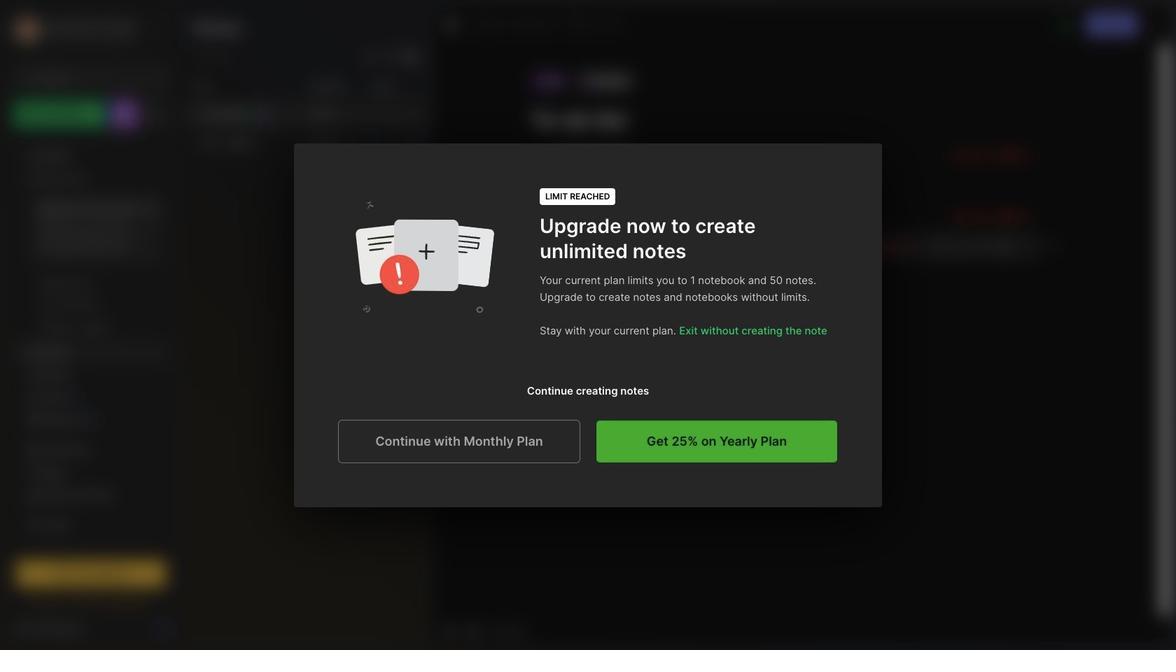 Task type: locate. For each thing, give the bounding box(es) containing it.
main element
[[0, 0, 182, 650]]

Search text field
[[39, 71, 156, 85]]

Note Editor text field
[[433, 44, 1171, 617]]

tree
[[5, 137, 177, 546]]

add tag image
[[466, 623, 482, 640]]

None search field
[[39, 69, 156, 86]]

row group
[[182, 101, 431, 158]]

none search field inside main element
[[39, 69, 156, 86]]

expand note image
[[443, 16, 460, 33]]

expand tags image
[[18, 469, 27, 477]]

group
[[13, 190, 169, 347]]

expand notebooks image
[[18, 447, 27, 455]]

note window element
[[433, 4, 1172, 646]]



Task type: vqa. For each thing, say whether or not it's contained in the screenshot.
Home icon
no



Task type: describe. For each thing, give the bounding box(es) containing it.
group inside tree
[[13, 190, 169, 347]]

tree inside main element
[[5, 137, 177, 546]]

add a reminder image
[[442, 623, 459, 640]]



